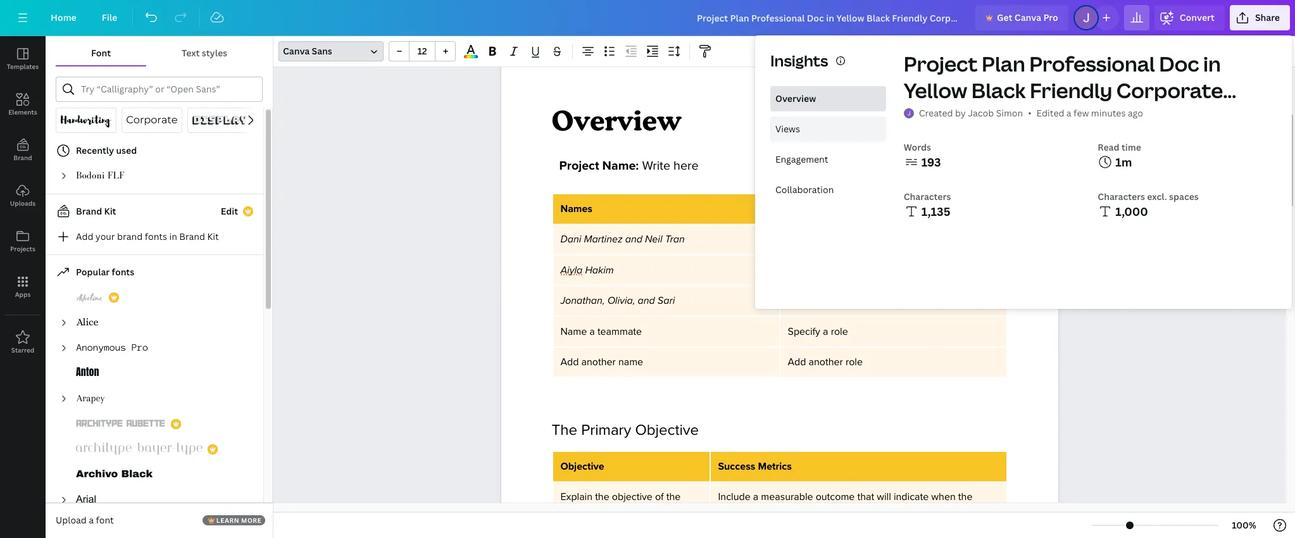 Task type: describe. For each thing, give the bounding box(es) containing it.
learn more
[[216, 516, 262, 525]]

characters for characters
[[904, 191, 951, 203]]

in for fonts
[[169, 230, 177, 243]]

learn
[[216, 516, 239, 525]]

engagement button
[[771, 147, 886, 172]]

100% button
[[1224, 515, 1265, 536]]

brand for brand
[[13, 153, 32, 162]]

handwriting image
[[61, 113, 111, 128]]

edit button
[[221, 205, 238, 218]]

few
[[1074, 107, 1089, 119]]

insights
[[771, 50, 829, 71]]

jacob
[[968, 107, 994, 119]]

file
[[102, 11, 117, 23]]

excl.
[[1148, 191, 1167, 203]]

arapey image
[[76, 391, 105, 406]]

– – number field
[[413, 45, 431, 57]]

add your brand fonts in brand kit
[[76, 230, 219, 243]]

minutes
[[1091, 107, 1126, 119]]

starred button
[[0, 320, 46, 365]]

0 horizontal spatial fonts
[[112, 266, 134, 278]]

1 vertical spatial a
[[89, 514, 94, 526]]

brand
[[117, 230, 143, 243]]

pro
[[1044, 11, 1059, 23]]

brand for brand kit
[[76, 205, 102, 217]]

templates
[[7, 62, 39, 71]]

arial image
[[76, 493, 96, 508]]

starred
[[11, 346, 34, 355]]

in for doc
[[1204, 50, 1221, 77]]

templates button
[[0, 36, 46, 82]]

get canva pro
[[997, 11, 1059, 23]]

styles
[[202, 47, 227, 59]]

views
[[776, 123, 800, 135]]

recently
[[76, 144, 114, 156]]

elements button
[[0, 82, 46, 127]]

recently used
[[76, 144, 137, 156]]

read
[[1098, 141, 1120, 153]]

corporate
[[1117, 77, 1223, 104]]

canva sans button
[[279, 41, 384, 61]]

0 vertical spatial fonts
[[145, 230, 167, 243]]

bodoni flf image
[[76, 168, 125, 184]]

doc
[[1160, 50, 1200, 77]]

1m
[[1116, 154, 1133, 170]]

words
[[904, 141, 931, 153]]

convert
[[1180, 11, 1215, 23]]

193
[[922, 154, 941, 170]]

used
[[116, 144, 137, 156]]

friendly
[[1030, 77, 1113, 104]]

by
[[955, 107, 966, 119]]

anton image
[[76, 366, 99, 381]]

simon
[[996, 107, 1023, 119]]

brand kit
[[76, 205, 116, 217]]

architype aubette image
[[76, 417, 166, 432]]

•
[[1028, 107, 1032, 119]]

uploads button
[[0, 173, 46, 218]]

color range image
[[464, 55, 478, 58]]

collaboration
[[776, 184, 834, 196]]

1,135
[[922, 204, 951, 219]]

display image
[[192, 113, 248, 128]]

characters for characters excl. spaces
[[1098, 191, 1145, 203]]

share button
[[1230, 5, 1290, 30]]

1 horizontal spatial kit
[[207, 230, 219, 243]]

main menu bar
[[0, 0, 1295, 36]]

your
[[96, 230, 115, 243]]

the
[[552, 421, 577, 439]]

text styles button
[[146, 41, 263, 65]]

font
[[96, 514, 114, 526]]

Try "Calligraphy" or "Open Sans" search field
[[81, 77, 255, 101]]

style
[[904, 103, 957, 130]]

overview button
[[771, 86, 886, 111]]

black
[[972, 77, 1026, 104]]

home
[[51, 11, 76, 23]]

project plan professional doc in yellow black friendly corporate style
[[904, 50, 1223, 130]]

arial unicode image
[[76, 518, 137, 533]]

advetime image
[[76, 290, 104, 305]]

objective
[[635, 421, 699, 439]]



Task type: locate. For each thing, give the bounding box(es) containing it.
the primary objective
[[552, 421, 699, 439]]

convert button
[[1155, 5, 1225, 30]]

1 vertical spatial fonts
[[112, 266, 134, 278]]

engagement
[[776, 153, 828, 165]]

upload
[[56, 514, 87, 526]]

1 horizontal spatial characters
[[1098, 191, 1145, 203]]

projects
[[10, 244, 35, 253]]

learn more button
[[202, 515, 265, 526]]

characters up 1,135
[[904, 191, 951, 203]]

0 vertical spatial kit
[[104, 205, 116, 217]]

font
[[91, 47, 111, 59]]

sans
[[312, 45, 332, 57]]

brand right brand
[[179, 230, 205, 243]]

primary
[[581, 421, 631, 439]]

canva
[[1015, 11, 1042, 23], [283, 45, 310, 57]]

views button
[[771, 117, 886, 142]]

0 vertical spatial brand
[[13, 153, 32, 162]]

2 characters from the left
[[1098, 191, 1145, 203]]

1 horizontal spatial a
[[1067, 107, 1072, 119]]

in right brand
[[169, 230, 177, 243]]

fonts right popular
[[112, 266, 134, 278]]

in inside project plan professional doc in yellow black friendly corporate style
[[1204, 50, 1221, 77]]

elements
[[8, 108, 37, 117]]

100%
[[1232, 519, 1257, 531]]

canva inside "get canva pro" "button"
[[1015, 11, 1042, 23]]

1 vertical spatial brand
[[76, 205, 102, 217]]

upload a font
[[56, 514, 114, 526]]

a left few
[[1067, 107, 1072, 119]]

group
[[389, 41, 456, 61]]

font button
[[56, 41, 146, 65]]

1 vertical spatial kit
[[207, 230, 219, 243]]

file button
[[92, 5, 127, 30]]

characters up '1,000'
[[1098, 191, 1145, 203]]

1,000
[[1116, 204, 1149, 219]]

home link
[[41, 5, 87, 30]]

0 horizontal spatial characters
[[904, 191, 951, 203]]

characters
[[904, 191, 951, 203], [1098, 191, 1145, 203]]

edited
[[1037, 107, 1065, 119]]

0 horizontal spatial brand
[[13, 153, 32, 162]]

alice image
[[76, 315, 99, 331]]

in right doc
[[1204, 50, 1221, 77]]

corporate image
[[127, 113, 177, 128]]

1 horizontal spatial brand
[[76, 205, 102, 217]]

text styles
[[182, 47, 227, 59]]

0 horizontal spatial kit
[[104, 205, 116, 217]]

get canva pro button
[[976, 5, 1069, 30]]

edit
[[221, 205, 238, 217]]

0 vertical spatial canva
[[1015, 11, 1042, 23]]

1 horizontal spatial in
[[1204, 50, 1221, 77]]

more
[[241, 516, 262, 525]]

0 horizontal spatial in
[[169, 230, 177, 243]]

project
[[904, 50, 978, 77]]

2 vertical spatial brand
[[179, 230, 205, 243]]

canva sans
[[283, 45, 332, 57]]

1 horizontal spatial fonts
[[145, 230, 167, 243]]

get
[[997, 11, 1013, 23]]

in
[[1204, 50, 1221, 77], [169, 230, 177, 243]]

apps
[[15, 290, 31, 299]]

archivo black image
[[76, 467, 153, 482]]

0 vertical spatial a
[[1067, 107, 1072, 119]]

time
[[1122, 141, 1142, 153]]

architype bayer-type image
[[76, 442, 203, 457]]

text
[[182, 47, 200, 59]]

canva left pro
[[1015, 11, 1042, 23]]

1 vertical spatial in
[[169, 230, 177, 243]]

side panel tab list
[[0, 36, 46, 365]]

collaboration button
[[771, 177, 886, 203]]

anonymous pro image
[[76, 341, 148, 356]]

projects button
[[0, 218, 46, 264]]

a
[[1067, 107, 1072, 119], [89, 514, 94, 526]]

spaces
[[1169, 191, 1199, 203]]

0 horizontal spatial a
[[89, 514, 94, 526]]

brand up add
[[76, 205, 102, 217]]

brand button
[[0, 127, 46, 173]]

overview inside button
[[776, 92, 816, 104]]

popular fonts
[[76, 266, 134, 278]]

fonts right brand
[[145, 230, 167, 243]]

read time
[[1098, 141, 1142, 153]]

1 vertical spatial canva
[[283, 45, 310, 57]]

add
[[76, 230, 93, 243]]

brand
[[13, 153, 32, 162], [76, 205, 102, 217], [179, 230, 205, 243]]

0 horizontal spatial canva
[[283, 45, 310, 57]]

brand up uploads button
[[13, 153, 32, 162]]

canva left sans on the top of page
[[283, 45, 310, 57]]

0 vertical spatial in
[[1204, 50, 1221, 77]]

yellow
[[904, 77, 968, 104]]

ago
[[1128, 107, 1143, 119]]

characters excl. spaces
[[1098, 191, 1199, 203]]

plan
[[982, 50, 1026, 77]]

popular
[[76, 266, 110, 278]]

0 horizontal spatial overview
[[552, 104, 682, 137]]

1 horizontal spatial overview
[[776, 92, 816, 104]]

2 horizontal spatial brand
[[179, 230, 205, 243]]

created by jacob simon • edited a few minutes ago
[[919, 107, 1143, 119]]

Design title text field
[[687, 5, 971, 30]]

brand inside button
[[13, 153, 32, 162]]

created
[[919, 107, 953, 119]]

canva inside canva sans dropdown button
[[283, 45, 310, 57]]

kit
[[104, 205, 116, 217], [207, 230, 219, 243]]

share
[[1256, 11, 1280, 23]]

uploads
[[10, 199, 36, 208]]

1 characters from the left
[[904, 191, 951, 203]]

professional
[[1030, 50, 1155, 77]]

a left font
[[89, 514, 94, 526]]

1 horizontal spatial canva
[[1015, 11, 1042, 23]]

apps button
[[0, 264, 46, 310]]



Task type: vqa. For each thing, say whether or not it's contained in the screenshot.
Winter
no



